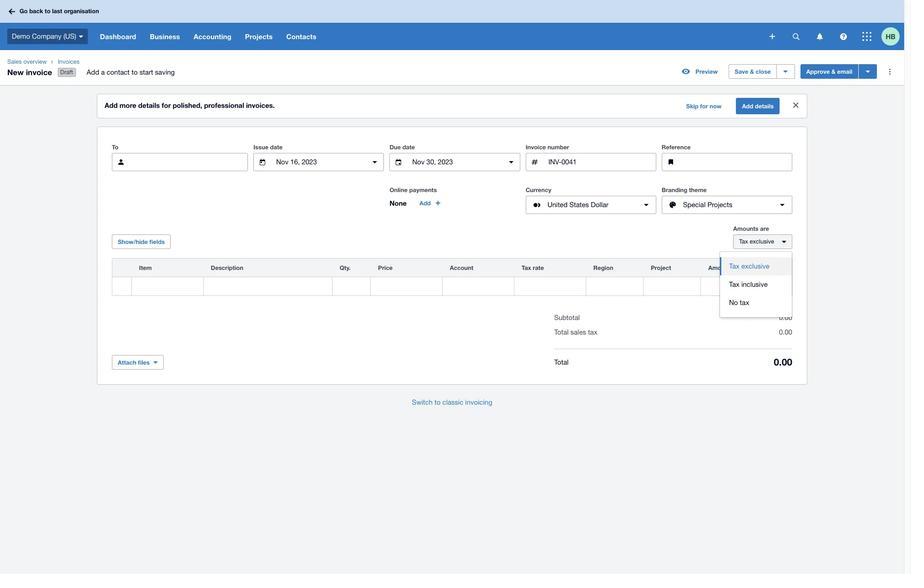 Task type: vqa. For each thing, say whether or not it's contained in the screenshot.
FOR to the left
yes



Task type: describe. For each thing, give the bounding box(es) containing it.
tax exclusive button
[[721, 257, 793, 276]]

attach
[[118, 359, 136, 366]]

tax inside button
[[730, 281, 740, 288]]

navigation containing dashboard
[[93, 23, 764, 50]]

price
[[378, 264, 393, 271]]

go back to last organisation
[[20, 7, 99, 15]]

projects inside popup button
[[245, 32, 273, 41]]

banner containing hb
[[0, 0, 905, 50]]

organisation
[[64, 7, 99, 15]]

1 horizontal spatial svg image
[[770, 34, 776, 39]]

Issue date text field
[[276, 153, 363, 171]]

invoice
[[26, 67, 52, 77]]

& for email
[[832, 68, 836, 75]]

demo company (us)
[[12, 32, 76, 40]]

sales overview link
[[4, 57, 50, 66]]

invoice number
[[526, 143, 570, 151]]

more date options image
[[366, 153, 384, 171]]

professional
[[204, 101, 244, 109]]

exclusive inside button
[[742, 262, 770, 270]]

sales overview
[[7, 58, 47, 65]]

special projects button
[[662, 196, 793, 214]]

due date
[[390, 143, 415, 151]]

saving
[[155, 68, 175, 76]]

Due date text field
[[412, 153, 499, 171]]

hb button
[[882, 23, 905, 50]]

attach files
[[118, 359, 150, 366]]

Inventory item text field
[[132, 278, 203, 295]]

save & close button
[[729, 64, 777, 79]]

branding
[[662, 186, 688, 194]]

theme
[[690, 186, 707, 194]]

add button
[[414, 196, 448, 210]]

list box containing tax exclusive
[[721, 252, 793, 317]]

no
[[730, 299, 739, 306]]

new invoice
[[7, 67, 52, 77]]

amounts are
[[734, 225, 770, 232]]

date for due date
[[403, 143, 415, 151]]

sales
[[7, 58, 22, 65]]

none
[[390, 199, 407, 207]]

more invoice options image
[[881, 62, 900, 81]]

projects inside popup button
[[708, 201, 733, 209]]

go
[[20, 7, 28, 15]]

approve & email button
[[801, 64, 859, 79]]

tax inclusive button
[[721, 276, 793, 294]]

to
[[112, 143, 119, 151]]

approve & email
[[807, 68, 853, 75]]

details inside add details 'button'
[[756, 102, 774, 110]]

accounting button
[[187, 23, 238, 50]]

hb
[[887, 32, 896, 40]]

new
[[7, 67, 24, 77]]

1 horizontal spatial to
[[132, 68, 138, 76]]

Invoice number text field
[[548, 153, 656, 171]]

no tax button
[[721, 294, 793, 312]]

show/hide
[[118, 238, 148, 245]]

united states dollar button
[[526, 196, 657, 214]]

contacts button
[[280, 23, 324, 50]]

tax inside button
[[730, 262, 740, 270]]

invoice number element
[[526, 153, 657, 171]]

project
[[651, 264, 672, 271]]

show/hide fields button
[[112, 235, 171, 249]]

tax exclusive inside popup button
[[740, 238, 775, 245]]

0 horizontal spatial to
[[45, 7, 50, 15]]

for inside button
[[701, 102, 709, 110]]

exclusive inside popup button
[[750, 238, 775, 245]]

company
[[32, 32, 62, 40]]

files
[[138, 359, 150, 366]]

tax inside popup button
[[740, 238, 749, 245]]

svg image inside go back to last organisation link
[[9, 8, 15, 14]]

united states dollar
[[548, 201, 609, 209]]

overview
[[23, 58, 47, 65]]

skip for now
[[687, 102, 722, 110]]

rate
[[533, 264, 544, 271]]

classic
[[443, 398, 464, 406]]

approve
[[807, 68, 831, 75]]

states
[[570, 201, 589, 209]]

0 horizontal spatial for
[[162, 101, 171, 109]]

region
[[594, 264, 614, 271]]

0.00 for subtotal
[[780, 314, 793, 321]]

add more details for polished, professional invoices. status
[[97, 94, 808, 118]]

tax rate
[[522, 264, 544, 271]]

special
[[684, 201, 706, 209]]

tax inclusive
[[730, 281, 768, 288]]

invoices.
[[246, 101, 275, 109]]

tax exclusive inside button
[[730, 262, 770, 270]]

save & close
[[735, 68, 772, 75]]

sales
[[571, 328, 587, 336]]

demo
[[12, 32, 30, 40]]

amount
[[709, 264, 731, 271]]

polished,
[[173, 101, 202, 109]]

2 horizontal spatial svg image
[[863, 32, 872, 41]]

total sales tax
[[555, 328, 598, 336]]

item
[[139, 264, 152, 271]]



Task type: locate. For each thing, give the bounding box(es) containing it.
projects left the contacts popup button
[[245, 32, 273, 41]]

2 horizontal spatial to
[[435, 398, 441, 406]]

1 vertical spatial to
[[132, 68, 138, 76]]

tax exclusive button
[[734, 235, 793, 249]]

invoicing
[[466, 398, 493, 406]]

tax exclusive up tax inclusive
[[730, 262, 770, 270]]

payments
[[410, 186, 437, 194]]

0 vertical spatial exclusive
[[750, 238, 775, 245]]

add down the payments
[[420, 199, 431, 207]]

1 horizontal spatial details
[[756, 102, 774, 110]]

save
[[735, 68, 749, 75]]

1 total from the top
[[555, 328, 569, 336]]

details
[[138, 101, 160, 109], [756, 102, 774, 110]]

1 horizontal spatial tax
[[741, 299, 750, 306]]

exclusive down are
[[750, 238, 775, 245]]

svg image up close
[[770, 34, 776, 39]]

issue
[[254, 143, 269, 151]]

date
[[270, 143, 283, 151], [403, 143, 415, 151]]

tax inside 'button'
[[741, 299, 750, 306]]

skip
[[687, 102, 699, 110]]

Reference text field
[[684, 153, 793, 171]]

& left email
[[832, 68, 836, 75]]

exclusive up inclusive
[[742, 262, 770, 270]]

invoice line item list element
[[112, 258, 793, 296]]

no tax
[[730, 299, 750, 306]]

accounting
[[194, 32, 232, 41]]

tax inside invoice line item list element
[[522, 264, 532, 271]]

add details
[[743, 102, 774, 110]]

0 horizontal spatial &
[[751, 68, 755, 75]]

tax up amount field
[[730, 262, 740, 270]]

to left "last"
[[45, 7, 50, 15]]

currency
[[526, 186, 552, 194]]

0 vertical spatial to
[[45, 7, 50, 15]]

none field inside invoice line item list element
[[132, 277, 203, 296]]

projects button
[[238, 23, 280, 50]]

None field
[[132, 277, 203, 296]]

special projects
[[684, 201, 733, 209]]

1 vertical spatial exclusive
[[742, 262, 770, 270]]

add left more at the top of the page
[[105, 101, 118, 109]]

demo company (us) button
[[0, 23, 93, 50]]

0 vertical spatial tax
[[741, 299, 750, 306]]

tax right sales
[[589, 328, 598, 336]]

add details button
[[737, 98, 780, 114]]

united
[[548, 201, 568, 209]]

2 vertical spatial 0.00
[[775, 357, 793, 368]]

total
[[555, 328, 569, 336], [555, 358, 569, 366]]

tax exclusive down amounts are
[[740, 238, 775, 245]]

2 date from the left
[[403, 143, 415, 151]]

date right due
[[403, 143, 415, 151]]

tax up no
[[730, 281, 740, 288]]

to inside button
[[435, 398, 441, 406]]

0 horizontal spatial tax
[[589, 328, 598, 336]]

add for add
[[420, 199, 431, 207]]

preview
[[696, 68, 719, 75]]

show/hide fields
[[118, 238, 165, 245]]

date for issue date
[[270, 143, 283, 151]]

2 & from the left
[[832, 68, 836, 75]]

tax down amounts on the right of the page
[[740, 238, 749, 245]]

svg image inside demo company (us) popup button
[[79, 35, 83, 38]]

account
[[450, 264, 474, 271]]

to right switch
[[435, 398, 441, 406]]

subtotal
[[555, 314, 580, 321]]

inclusive
[[742, 281, 768, 288]]

exclusive
[[750, 238, 775, 245], [742, 262, 770, 270]]

email
[[838, 68, 853, 75]]

add
[[87, 68, 99, 76], [105, 101, 118, 109], [743, 102, 754, 110], [420, 199, 431, 207]]

dashboard link
[[93, 23, 143, 50]]

contact element
[[112, 153, 248, 171]]

add right now
[[743, 102, 754, 110]]

online
[[390, 186, 408, 194]]

number
[[548, 143, 570, 151]]

attach files button
[[112, 355, 164, 370]]

fields
[[150, 238, 165, 245]]

&
[[751, 68, 755, 75], [832, 68, 836, 75]]

are
[[761, 225, 770, 232]]

1 vertical spatial 0.00
[[780, 328, 793, 336]]

add for add more details for polished, professional invoices.
[[105, 101, 118, 109]]

0 vertical spatial total
[[555, 328, 569, 336]]

1 vertical spatial tax exclusive
[[730, 262, 770, 270]]

2 total from the top
[[555, 358, 569, 366]]

0 horizontal spatial details
[[138, 101, 160, 109]]

qty.
[[340, 264, 351, 271]]

now
[[710, 102, 722, 110]]

& inside button
[[751, 68, 755, 75]]

contacts
[[287, 32, 317, 41]]

1 horizontal spatial projects
[[708, 201, 733, 209]]

contact
[[107, 68, 130, 76]]

more date options image
[[502, 153, 521, 171]]

draft
[[60, 69, 73, 76]]

To text field
[[134, 153, 248, 171]]

tax right no
[[741, 299, 750, 306]]

add more details for polished, professional invoices.
[[105, 101, 275, 109]]

a
[[101, 68, 105, 76]]

add for add details
[[743, 102, 754, 110]]

0 horizontal spatial svg image
[[79, 35, 83, 38]]

start
[[140, 68, 153, 76]]

date right issue
[[270, 143, 283, 151]]

1 horizontal spatial date
[[403, 143, 415, 151]]

& inside button
[[832, 68, 836, 75]]

svg image
[[863, 32, 872, 41], [770, 34, 776, 39], [79, 35, 83, 38]]

amounts
[[734, 225, 759, 232]]

add left a
[[87, 68, 99, 76]]

1 vertical spatial tax
[[589, 328, 598, 336]]

projects right special
[[708, 201, 733, 209]]

add for add a contact to start saving
[[87, 68, 99, 76]]

last
[[52, 7, 62, 15]]

add inside add button
[[420, 199, 431, 207]]

go back to last organisation link
[[5, 3, 105, 19]]

business
[[150, 32, 180, 41]]

switch
[[412, 398, 433, 406]]

1 vertical spatial total
[[555, 358, 569, 366]]

invoices link
[[54, 57, 182, 66]]

issue date
[[254, 143, 283, 151]]

more
[[120, 101, 136, 109]]

0 vertical spatial projects
[[245, 32, 273, 41]]

to
[[45, 7, 50, 15], [132, 68, 138, 76], [435, 398, 441, 406]]

2 vertical spatial to
[[435, 398, 441, 406]]

reference
[[662, 143, 691, 151]]

close image
[[788, 96, 806, 114]]

0.00 for total sales tax
[[780, 328, 793, 336]]

& right the save
[[751, 68, 755, 75]]

description
[[211, 264, 244, 271]]

preview button
[[677, 64, 724, 79]]

total down 'subtotal'
[[555, 328, 569, 336]]

navigation
[[93, 23, 764, 50]]

Quantity field
[[333, 278, 371, 295]]

list box
[[721, 252, 793, 317]]

invoices
[[58, 58, 80, 65]]

0 vertical spatial 0.00
[[780, 314, 793, 321]]

Amount field
[[702, 278, 773, 295]]

tax left the rate
[[522, 264, 532, 271]]

0 horizontal spatial projects
[[245, 32, 273, 41]]

dashboard
[[100, 32, 136, 41]]

banner
[[0, 0, 905, 50]]

& for close
[[751, 68, 755, 75]]

svg image left hb
[[863, 32, 872, 41]]

1 date from the left
[[270, 143, 283, 151]]

1 horizontal spatial &
[[832, 68, 836, 75]]

svg image
[[9, 8, 15, 14], [793, 33, 800, 40], [817, 33, 823, 40], [841, 33, 848, 40]]

0 horizontal spatial date
[[270, 143, 283, 151]]

total for total
[[555, 358, 569, 366]]

tax
[[740, 238, 749, 245], [730, 262, 740, 270], [522, 264, 532, 271], [730, 281, 740, 288]]

0 vertical spatial tax exclusive
[[740, 238, 775, 245]]

invoice
[[526, 143, 546, 151]]

1 vertical spatial projects
[[708, 201, 733, 209]]

skip for now button
[[681, 99, 728, 113]]

switch to classic invoicing
[[412, 398, 493, 406]]

1 & from the left
[[751, 68, 755, 75]]

for left polished, on the left of the page
[[162, 101, 171, 109]]

close
[[756, 68, 772, 75]]

total for total sales tax
[[555, 328, 569, 336]]

switch to classic invoicing button
[[405, 393, 500, 412]]

branding theme
[[662, 186, 707, 194]]

add inside add details 'button'
[[743, 102, 754, 110]]

tax
[[741, 299, 750, 306], [589, 328, 598, 336]]

total down "total sales tax"
[[555, 358, 569, 366]]

details left close image
[[756, 102, 774, 110]]

details right more at the top of the page
[[138, 101, 160, 109]]

dollar
[[591, 201, 609, 209]]

to left start
[[132, 68, 138, 76]]

for left now
[[701, 102, 709, 110]]

svg image right (us)
[[79, 35, 83, 38]]

online payments
[[390, 186, 437, 194]]

due
[[390, 143, 401, 151]]

1 horizontal spatial for
[[701, 102, 709, 110]]



